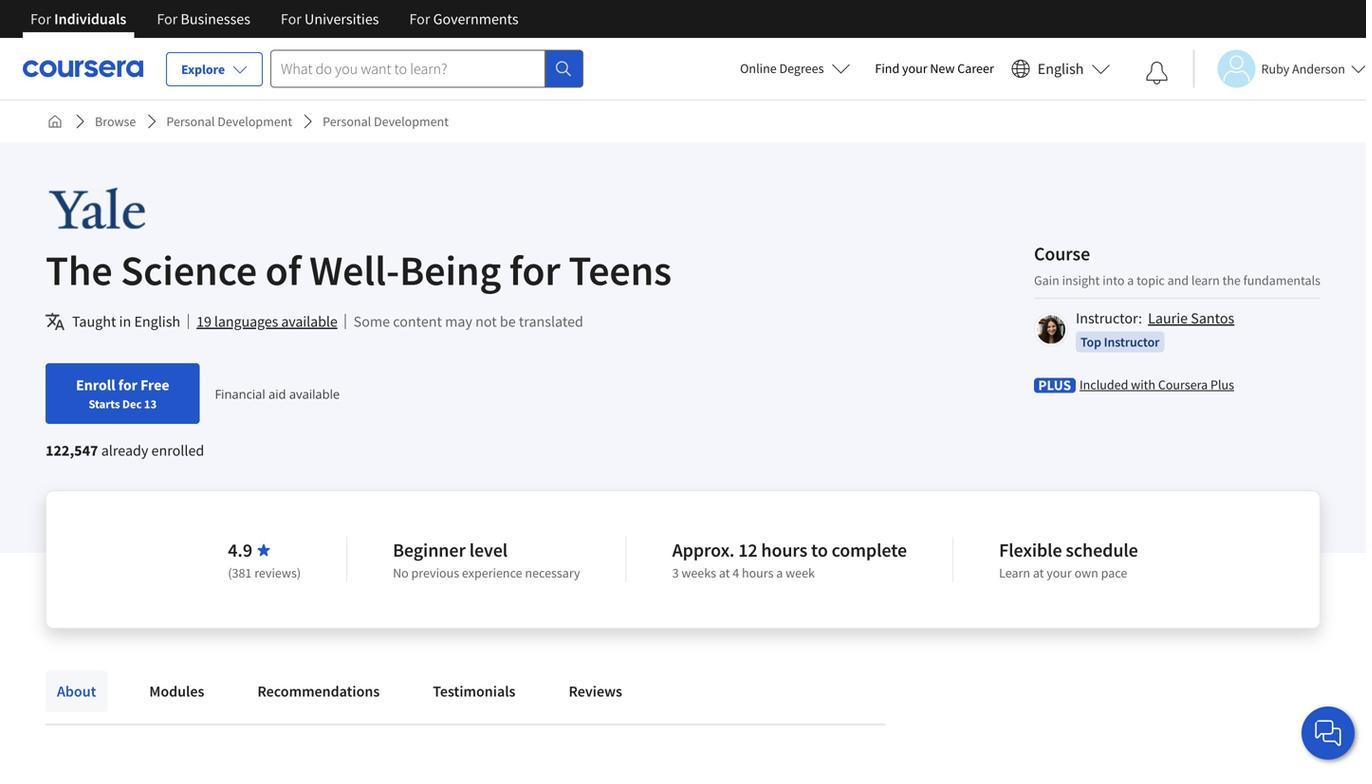 Task type: locate. For each thing, give the bounding box(es) containing it.
for up what do you want to learn? text box
[[409, 9, 430, 28]]

0 horizontal spatial personal development link
[[159, 104, 300, 139]]

anderson
[[1293, 60, 1346, 77]]

coursera
[[1159, 376, 1208, 393]]

english right the career
[[1038, 59, 1084, 78]]

personal development down explore dropdown button
[[166, 113, 292, 130]]

coursera image
[[23, 53, 143, 84]]

development down explore dropdown button
[[218, 113, 292, 130]]

at left 4
[[719, 565, 730, 582]]

free
[[140, 376, 169, 395]]

online
[[740, 60, 777, 77]]

schedule
[[1066, 539, 1138, 562]]

yale university image
[[46, 188, 223, 231]]

at inside approx. 12 hours to complete 3 weeks at 4 hours a week
[[719, 565, 730, 582]]

personal down what do you want to learn? text box
[[323, 113, 371, 130]]

home image
[[47, 114, 63, 129]]

topic
[[1137, 272, 1165, 289]]

(381 reviews)
[[228, 565, 301, 582]]

1 horizontal spatial personal
[[323, 113, 371, 130]]

instructor
[[1104, 334, 1160, 351]]

online degrees
[[740, 60, 824, 77]]

for for individuals
[[30, 9, 51, 28]]

for up 'translated'
[[510, 244, 561, 297]]

governments
[[433, 9, 519, 28]]

available down of
[[281, 312, 338, 331]]

at right learn
[[1033, 565, 1044, 582]]

2 at from the left
[[1033, 565, 1044, 582]]

2 for from the left
[[157, 9, 178, 28]]

0 horizontal spatial your
[[902, 60, 928, 77]]

for
[[30, 9, 51, 28], [157, 9, 178, 28], [281, 9, 302, 28], [409, 9, 430, 28]]

your right find
[[902, 60, 928, 77]]

beginner level no previous experience necessary
[[393, 539, 580, 582]]

19 languages available button
[[197, 310, 338, 333]]

your left 'own'
[[1047, 565, 1072, 582]]

personal development link down explore dropdown button
[[159, 104, 300, 139]]

1 personal from the left
[[166, 113, 215, 130]]

0 horizontal spatial personal development
[[166, 113, 292, 130]]

1 horizontal spatial for
[[510, 244, 561, 297]]

0 horizontal spatial development
[[218, 113, 292, 130]]

fundamentals
[[1244, 272, 1321, 289]]

1 horizontal spatial personal development link
[[315, 104, 456, 139]]

financial aid available button
[[215, 386, 340, 403]]

1 horizontal spatial development
[[374, 113, 449, 130]]

find
[[875, 60, 900, 77]]

instructor:
[[1076, 309, 1142, 328]]

for left the 'individuals'
[[30, 9, 51, 28]]

english right in
[[134, 312, 180, 331]]

english
[[1038, 59, 1084, 78], [134, 312, 180, 331]]

plus
[[1211, 376, 1235, 393]]

19
[[197, 312, 211, 331]]

the
[[1223, 272, 1241, 289]]

1 personal development from the left
[[166, 113, 292, 130]]

enroll
[[76, 376, 115, 395]]

0 vertical spatial english
[[1038, 59, 1084, 78]]

0 vertical spatial your
[[902, 60, 928, 77]]

0 vertical spatial a
[[1128, 272, 1134, 289]]

0 vertical spatial available
[[281, 312, 338, 331]]

english inside button
[[1038, 59, 1084, 78]]

2 development from the left
[[374, 113, 449, 130]]

1 vertical spatial available
[[289, 386, 340, 403]]

hours
[[761, 539, 808, 562], [742, 565, 774, 582]]

personal
[[166, 113, 215, 130], [323, 113, 371, 130]]

development
[[218, 113, 292, 130], [374, 113, 449, 130]]

a inside approx. 12 hours to complete 3 weeks at 4 hours a week
[[777, 565, 783, 582]]

degrees
[[780, 60, 824, 77]]

available inside button
[[281, 312, 338, 331]]

1 horizontal spatial a
[[1128, 272, 1134, 289]]

your
[[902, 60, 928, 77], [1047, 565, 1072, 582]]

1 development from the left
[[218, 113, 292, 130]]

personal development link down what do you want to learn? text box
[[315, 104, 456, 139]]

taught
[[72, 312, 116, 331]]

experience
[[462, 565, 523, 582]]

dec
[[122, 397, 142, 412]]

personal development link
[[159, 104, 300, 139], [315, 104, 456, 139]]

personal development down what do you want to learn? text box
[[323, 113, 449, 130]]

being
[[400, 244, 501, 297]]

flexible
[[999, 539, 1062, 562]]

hours right 4
[[742, 565, 774, 582]]

1 vertical spatial a
[[777, 565, 783, 582]]

1 at from the left
[[719, 565, 730, 582]]

taught in english
[[72, 312, 180, 331]]

for individuals
[[30, 9, 127, 28]]

1 horizontal spatial personal development
[[323, 113, 449, 130]]

available for financial aid available
[[289, 386, 340, 403]]

included with coursera plus
[[1080, 376, 1235, 393]]

1 horizontal spatial your
[[1047, 565, 1072, 582]]

0 horizontal spatial a
[[777, 565, 783, 582]]

about
[[57, 682, 96, 701]]

some content may not be translated
[[354, 312, 584, 331]]

for
[[510, 244, 561, 297], [118, 376, 138, 395]]

2 personal from the left
[[323, 113, 371, 130]]

0 horizontal spatial at
[[719, 565, 730, 582]]

available right aid
[[289, 386, 340, 403]]

be
[[500, 312, 516, 331]]

for inside the enroll for free starts dec 13
[[118, 376, 138, 395]]

weeks
[[682, 565, 717, 582]]

3 for from the left
[[281, 9, 302, 28]]

reviews
[[569, 682, 622, 701]]

enrolled
[[151, 441, 204, 460]]

may
[[445, 312, 473, 331]]

of
[[265, 244, 301, 297]]

coursera plus image
[[1034, 378, 1076, 393]]

personal development
[[166, 113, 292, 130], [323, 113, 449, 130]]

a right into
[[1128, 272, 1134, 289]]

testimonials link
[[422, 671, 527, 713]]

for left universities
[[281, 9, 302, 28]]

for for businesses
[[157, 9, 178, 28]]

modules link
[[138, 671, 216, 713]]

1 vertical spatial your
[[1047, 565, 1072, 582]]

available
[[281, 312, 338, 331], [289, 386, 340, 403]]

included with coursera plus link
[[1080, 375, 1235, 394]]

in
[[119, 312, 131, 331]]

a
[[1128, 272, 1134, 289], [777, 565, 783, 582]]

4 for from the left
[[409, 9, 430, 28]]

0 horizontal spatial for
[[118, 376, 138, 395]]

insight
[[1062, 272, 1100, 289]]

for universities
[[281, 9, 379, 28]]

a left week
[[777, 565, 783, 582]]

find your new career
[[875, 60, 994, 77]]

financial
[[215, 386, 265, 403]]

pace
[[1101, 565, 1128, 582]]

hours up week
[[761, 539, 808, 562]]

None search field
[[270, 50, 584, 88]]

development for 2nd personal development link
[[374, 113, 449, 130]]

online degrees button
[[725, 47, 866, 89]]

personal development for 2nd personal development link
[[323, 113, 449, 130]]

1 horizontal spatial at
[[1033, 565, 1044, 582]]

1 horizontal spatial english
[[1038, 59, 1084, 78]]

development down what do you want to learn? text box
[[374, 113, 449, 130]]

approx.
[[672, 539, 735, 562]]

personal down explore
[[166, 113, 215, 130]]

1 for from the left
[[30, 9, 51, 28]]

2 personal development from the left
[[323, 113, 449, 130]]

1 vertical spatial for
[[118, 376, 138, 395]]

19 languages available
[[197, 312, 338, 331]]

1 vertical spatial english
[[134, 312, 180, 331]]

for up the dec
[[118, 376, 138, 395]]

2 personal development link from the left
[[315, 104, 456, 139]]

development for 1st personal development link
[[218, 113, 292, 130]]

for left businesses
[[157, 9, 178, 28]]

0 horizontal spatial personal
[[166, 113, 215, 130]]

0 horizontal spatial english
[[134, 312, 180, 331]]

included
[[1080, 376, 1129, 393]]

the science of well-being for teens
[[46, 244, 672, 297]]

browse
[[95, 113, 136, 130]]



Task type: vqa. For each thing, say whether or not it's contained in the screenshot.


Task type: describe. For each thing, give the bounding box(es) containing it.
some
[[354, 312, 390, 331]]

content
[[393, 312, 442, 331]]

for governments
[[409, 9, 519, 28]]

top
[[1081, 334, 1102, 351]]

to
[[811, 539, 828, 562]]

aid
[[269, 386, 286, 403]]

businesses
[[181, 9, 250, 28]]

reviews link
[[557, 671, 634, 713]]

the
[[46, 244, 113, 297]]

laurie
[[1148, 309, 1188, 328]]

santos
[[1191, 309, 1235, 328]]

into
[[1103, 272, 1125, 289]]

learn
[[999, 565, 1031, 582]]

chat with us image
[[1313, 718, 1344, 749]]

modules
[[149, 682, 204, 701]]

previous
[[411, 565, 459, 582]]

0 vertical spatial hours
[[761, 539, 808, 562]]

explore
[[181, 61, 225, 78]]

instructor: laurie santos top instructor
[[1076, 309, 1235, 351]]

course gain insight into a topic and learn the fundamentals
[[1034, 242, 1321, 289]]

ruby anderson
[[1262, 60, 1346, 77]]

level
[[469, 539, 508, 562]]

starts
[[89, 397, 120, 412]]

0 vertical spatial for
[[510, 244, 561, 297]]

banner navigation
[[15, 0, 534, 38]]

science
[[121, 244, 257, 297]]

a inside course gain insight into a topic and learn the fundamentals
[[1128, 272, 1134, 289]]

4.9
[[228, 539, 252, 562]]

individuals
[[54, 9, 127, 28]]

available for 19 languages available
[[281, 312, 338, 331]]

explore button
[[166, 52, 263, 86]]

1 vertical spatial hours
[[742, 565, 774, 582]]

with
[[1131, 376, 1156, 393]]

new
[[930, 60, 955, 77]]

(381
[[228, 565, 252, 582]]

for businesses
[[157, 9, 250, 28]]

12
[[738, 539, 758, 562]]

well-
[[309, 244, 400, 297]]

financial aid available
[[215, 386, 340, 403]]

laurie santos image
[[1037, 316, 1066, 344]]

browse link
[[87, 104, 144, 139]]

122,547 already enrolled
[[46, 441, 204, 460]]

at inside flexible schedule learn at your own pace
[[1033, 565, 1044, 582]]

laurie santos link
[[1148, 309, 1235, 328]]

english button
[[1004, 38, 1118, 100]]

3
[[672, 565, 679, 582]]

complete
[[832, 539, 907, 562]]

own
[[1075, 565, 1099, 582]]

universities
[[305, 9, 379, 28]]

13
[[144, 397, 157, 412]]

necessary
[[525, 565, 580, 582]]

not
[[476, 312, 497, 331]]

ruby anderson button
[[1193, 50, 1367, 88]]

no
[[393, 565, 409, 582]]

1 personal development link from the left
[[159, 104, 300, 139]]

reviews)
[[255, 565, 301, 582]]

122,547
[[46, 441, 98, 460]]

4
[[733, 565, 739, 582]]

week
[[786, 565, 815, 582]]

flexible schedule learn at your own pace
[[999, 539, 1138, 582]]

for for governments
[[409, 9, 430, 28]]

What do you want to learn? text field
[[270, 50, 546, 88]]

beginner
[[393, 539, 466, 562]]

career
[[958, 60, 994, 77]]

your inside flexible schedule learn at your own pace
[[1047, 565, 1072, 582]]

find your new career link
[[866, 57, 1004, 81]]

translated
[[519, 312, 584, 331]]

languages
[[214, 312, 278, 331]]

learn
[[1192, 272, 1220, 289]]

personal development for 1st personal development link
[[166, 113, 292, 130]]

course
[[1034, 242, 1090, 266]]

already
[[101, 441, 148, 460]]

and
[[1168, 272, 1189, 289]]

for for universities
[[281, 9, 302, 28]]

enroll for free starts dec 13
[[76, 376, 169, 412]]

testimonials
[[433, 682, 516, 701]]

show notifications image
[[1146, 62, 1169, 84]]



